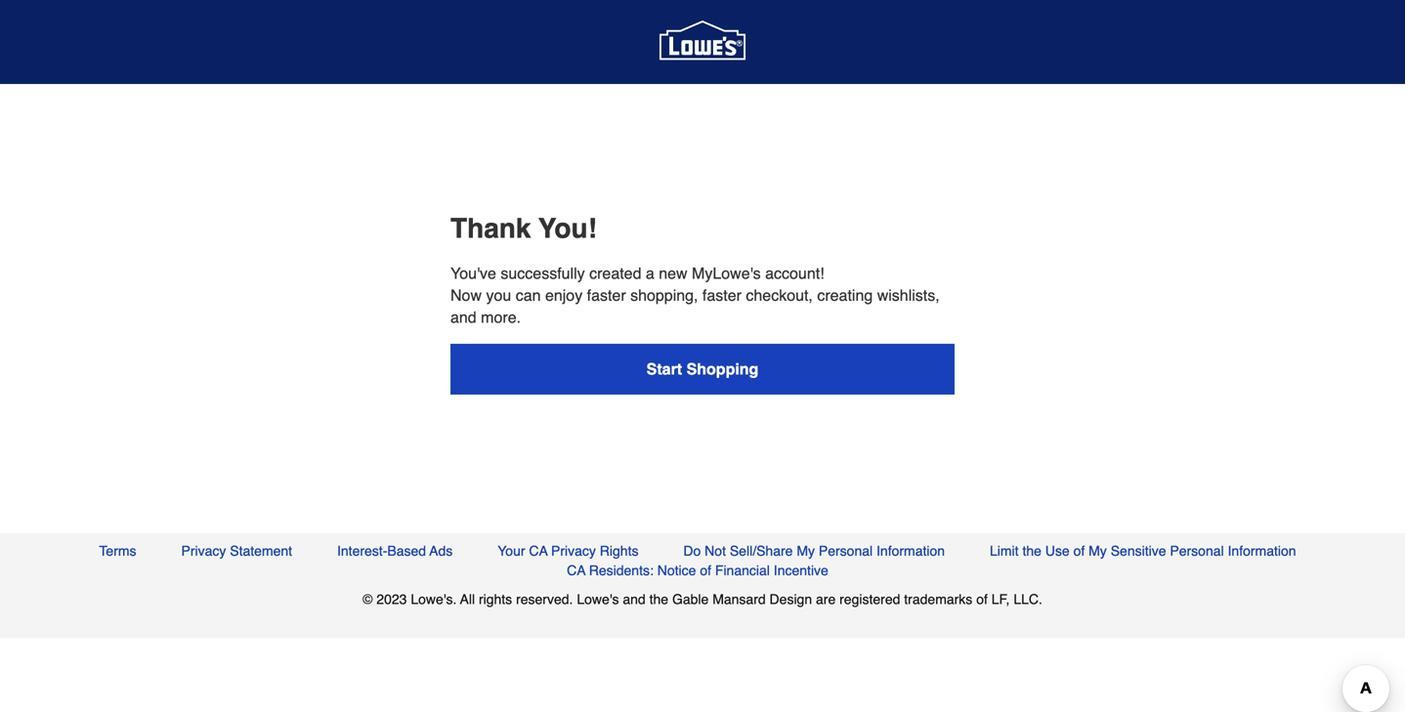 Task type: locate. For each thing, give the bounding box(es) containing it.
© 2023 lowe's. all rights reserved. lowe's and the gable mansard design are registered trademarks of lf, llc.
[[363, 592, 1042, 607]]

ca down your ca privacy rights link
[[567, 563, 585, 579]]

of right use
[[1073, 543, 1085, 559]]

2 faster from the left
[[702, 286, 742, 304]]

my inside limit the use of my sensitive personal information ca residents: notice of financial incentive
[[1089, 543, 1107, 559]]

mylowe's
[[692, 264, 761, 282]]

residents:
[[589, 563, 654, 579]]

my
[[797, 543, 815, 559], [1089, 543, 1107, 559]]

personal right sensitive
[[1170, 543, 1224, 559]]

notice
[[657, 563, 696, 579]]

thank
[[450, 213, 531, 244]]

1 vertical spatial of
[[700, 563, 711, 579]]

and down residents:
[[623, 592, 646, 607]]

the
[[1022, 543, 1041, 559], [649, 592, 668, 607]]

0 vertical spatial the
[[1022, 543, 1041, 559]]

faster down created at left
[[587, 286, 626, 304]]

you've successfully created a new mylowe's account! now you can enjoy faster shopping, faster checkout, creating wishlists, and more.
[[450, 264, 940, 326]]

creating
[[817, 286, 873, 304]]

shopping,
[[630, 286, 698, 304]]

use
[[1045, 543, 1070, 559]]

are
[[816, 592, 836, 607]]

trademarks
[[904, 592, 972, 607]]

©
[[363, 592, 373, 607]]

2 personal from the left
[[1170, 543, 1224, 559]]

1 horizontal spatial faster
[[702, 286, 742, 304]]

and
[[450, 308, 477, 326], [623, 592, 646, 607]]

0 horizontal spatial personal
[[819, 543, 873, 559]]

1 horizontal spatial ca
[[567, 563, 585, 579]]

0 horizontal spatial the
[[649, 592, 668, 607]]

ca
[[529, 543, 548, 559], [567, 563, 585, 579]]

2023
[[376, 592, 407, 607]]

1 vertical spatial and
[[623, 592, 646, 607]]

0 horizontal spatial my
[[797, 543, 815, 559]]

your ca privacy rights link
[[498, 541, 638, 561]]

interest-based ads link
[[337, 541, 453, 561]]

1 horizontal spatial personal
[[1170, 543, 1224, 559]]

lowe's
[[577, 592, 619, 607]]

of left lf,
[[976, 592, 988, 607]]

0 horizontal spatial privacy
[[181, 543, 226, 559]]

incentive
[[774, 563, 828, 579]]

created
[[589, 264, 641, 282]]

2 my from the left
[[1089, 543, 1107, 559]]

faster
[[587, 286, 626, 304], [702, 286, 742, 304]]

shopping
[[686, 360, 759, 378]]

sell/share
[[730, 543, 793, 559]]

terms
[[99, 543, 136, 559]]

1 horizontal spatial privacy
[[551, 543, 596, 559]]

can
[[516, 286, 541, 304]]

0 horizontal spatial faster
[[587, 286, 626, 304]]

ca residents: notice of financial incentive link
[[567, 561, 828, 581]]

personal up incentive at the right bottom
[[819, 543, 873, 559]]

0 horizontal spatial ca
[[529, 543, 548, 559]]

not
[[705, 543, 726, 559]]

do not sell/share my personal information
[[683, 543, 945, 559]]

0 vertical spatial and
[[450, 308, 477, 326]]

start shopping link
[[450, 344, 955, 395]]

terms link
[[99, 541, 136, 561]]

0 horizontal spatial and
[[450, 308, 477, 326]]

1 personal from the left
[[819, 543, 873, 559]]

privacy left rights
[[551, 543, 596, 559]]

of
[[1073, 543, 1085, 559], [700, 563, 711, 579], [976, 592, 988, 607]]

1 horizontal spatial and
[[623, 592, 646, 607]]

registered
[[839, 592, 900, 607]]

of down "not"
[[700, 563, 711, 579]]

the left use
[[1022, 543, 1041, 559]]

my right use
[[1089, 543, 1107, 559]]

llc.
[[1014, 592, 1042, 607]]

1 horizontal spatial of
[[976, 592, 988, 607]]

0 horizontal spatial of
[[700, 563, 711, 579]]

privacy left statement
[[181, 543, 226, 559]]

lowe's.
[[411, 592, 457, 607]]

1 vertical spatial ca
[[567, 563, 585, 579]]

your ca privacy rights
[[498, 543, 638, 559]]

privacy
[[181, 543, 226, 559], [551, 543, 596, 559]]

sensitive
[[1111, 543, 1166, 559]]

your
[[498, 543, 525, 559]]

and down now
[[450, 308, 477, 326]]

2 horizontal spatial of
[[1073, 543, 1085, 559]]

the left "gable"
[[649, 592, 668, 607]]

1 horizontal spatial information
[[1228, 543, 1296, 559]]

1 my from the left
[[797, 543, 815, 559]]

1 horizontal spatial the
[[1022, 543, 1041, 559]]

my up incentive at the right bottom
[[797, 543, 815, 559]]

you!
[[538, 213, 597, 244]]

2 vertical spatial of
[[976, 592, 988, 607]]

1 horizontal spatial my
[[1089, 543, 1107, 559]]

based
[[387, 543, 426, 559]]

personal
[[819, 543, 873, 559], [1170, 543, 1224, 559]]

design
[[769, 592, 812, 607]]

you
[[486, 286, 511, 304]]

wishlists,
[[877, 286, 940, 304]]

information
[[876, 543, 945, 559], [1228, 543, 1296, 559]]

faster down mylowe's
[[702, 286, 742, 304]]

0 vertical spatial of
[[1073, 543, 1085, 559]]

2 information from the left
[[1228, 543, 1296, 559]]

0 horizontal spatial information
[[876, 543, 945, 559]]

ca right "your"
[[529, 543, 548, 559]]



Task type: describe. For each thing, give the bounding box(es) containing it.
start
[[646, 360, 682, 378]]

information inside limit the use of my sensitive personal information ca residents: notice of financial incentive
[[1228, 543, 1296, 559]]

reserved.
[[516, 592, 573, 607]]

1 vertical spatial the
[[649, 592, 668, 607]]

thank you!
[[450, 213, 597, 244]]

and inside you've successfully created a new mylowe's account! now you can enjoy faster shopping, faster checkout, creating wishlists, and more.
[[450, 308, 477, 326]]

enjoy
[[545, 286, 583, 304]]

do not sell/share my personal information link
[[683, 541, 945, 561]]

start shopping
[[646, 360, 759, 378]]

2 privacy from the left
[[551, 543, 596, 559]]

1 faster from the left
[[587, 286, 626, 304]]

account!
[[765, 264, 824, 282]]

successfully
[[501, 264, 585, 282]]

my inside do not sell/share my personal information link
[[797, 543, 815, 559]]

personal inside limit the use of my sensitive personal information ca residents: notice of financial incentive
[[1170, 543, 1224, 559]]

limit the use of my sensitive personal information link
[[990, 541, 1296, 561]]

you've
[[450, 264, 496, 282]]

privacy statement link
[[181, 541, 292, 561]]

interest-
[[337, 543, 387, 559]]

now
[[450, 286, 482, 304]]

mansard
[[712, 592, 766, 607]]

0 vertical spatial ca
[[529, 543, 548, 559]]

rights
[[600, 543, 638, 559]]

gable
[[672, 592, 709, 607]]

more.
[[481, 308, 521, 326]]

limit
[[990, 543, 1019, 559]]

ads
[[429, 543, 453, 559]]

new
[[659, 264, 687, 282]]

1 information from the left
[[876, 543, 945, 559]]

lowe's home improvement logo image
[[660, 0, 745, 85]]

privacy statement
[[181, 543, 292, 559]]

1 privacy from the left
[[181, 543, 226, 559]]

do
[[683, 543, 701, 559]]

statement
[[230, 543, 292, 559]]

interest-based ads
[[337, 543, 453, 559]]

limit the use of my sensitive personal information ca residents: notice of financial incentive
[[567, 543, 1296, 579]]

ca inside limit the use of my sensitive personal information ca residents: notice of financial incentive
[[567, 563, 585, 579]]

financial
[[715, 563, 770, 579]]

the inside limit the use of my sensitive personal information ca residents: notice of financial incentive
[[1022, 543, 1041, 559]]

a
[[646, 264, 654, 282]]

lf,
[[991, 592, 1010, 607]]

all
[[460, 592, 475, 607]]

rights
[[479, 592, 512, 607]]

checkout,
[[746, 286, 813, 304]]



Task type: vqa. For each thing, say whether or not it's contained in the screenshot.
"Power" for Solar Power
no



